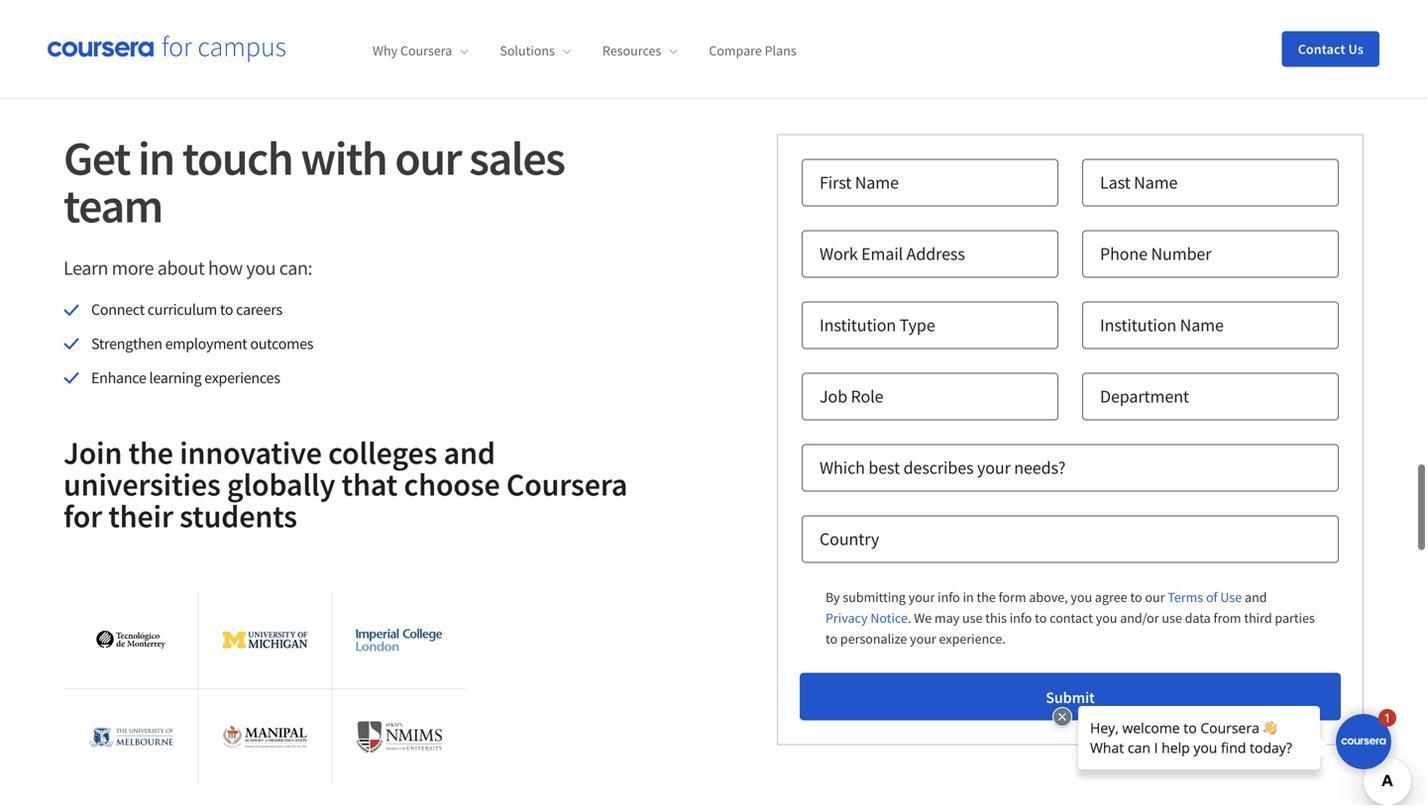 Task type: describe. For each thing, give the bounding box(es) containing it.
and inside 'join the innovative colleges and universities globally that choose coursera for their students'
[[444, 433, 495, 473]]

university of michigan image
[[222, 632, 308, 649]]

innovative
[[180, 433, 322, 473]]

why coursera link
[[373, 42, 468, 60]]

third
[[1244, 610, 1272, 627]]

phone number
[[1100, 243, 1211, 265]]

outcomes
[[250, 334, 313, 354]]

for
[[63, 496, 102, 536]]

and/or
[[1120, 610, 1159, 627]]

country
[[820, 528, 879, 551]]

the university of melbourne image
[[88, 714, 174, 761]]

in inside get in touch with our sales team
[[138, 128, 174, 188]]

experiences
[[204, 368, 280, 388]]

strengthen employment outcomes
[[91, 334, 313, 354]]

solutions link
[[500, 42, 571, 60]]

Work Email Address email field
[[802, 231, 1058, 278]]

submit
[[1046, 688, 1095, 708]]

0 vertical spatial your
[[977, 457, 1011, 479]]

terms of use link
[[1168, 587, 1242, 608]]

contact
[[1050, 610, 1093, 627]]

department
[[1100, 386, 1189, 408]]

solutions
[[500, 42, 555, 60]]

Last Name text field
[[1082, 159, 1339, 207]]

plans
[[765, 42, 797, 60]]

which
[[820, 457, 865, 479]]

touch
[[182, 128, 293, 188]]

work email address
[[820, 243, 965, 265]]

0 vertical spatial you
[[246, 256, 276, 281]]

that
[[342, 465, 398, 504]]

colleges
[[328, 433, 437, 473]]

terms of
[[1168, 589, 1218, 607]]

job role
[[820, 386, 883, 408]]

connect curriculum to careers
[[91, 300, 282, 320]]

2 vertical spatial to
[[826, 630, 838, 648]]

imperial college london image
[[356, 629, 442, 652]]

tecnológico de monterrey image
[[88, 631, 174, 650]]

learn more about how you can:
[[63, 256, 312, 281]]

careers
[[236, 300, 282, 320]]

personalize
[[840, 630, 907, 648]]

Institution Name text field
[[1082, 302, 1339, 349]]

email
[[861, 243, 903, 265]]

1 vertical spatial to
[[1035, 610, 1047, 627]]

data
[[1185, 610, 1211, 627]]

about
[[157, 256, 205, 281]]

institution type
[[820, 314, 935, 337]]

our inside by submitting your info in the form above, you agree to our terms of use and privacy notice
[[1145, 589, 1165, 607]]

2 use from the left
[[1162, 610, 1182, 627]]

. we may use this info to contact you and/or use data from third parties to personalize your experience.
[[826, 610, 1315, 648]]

connect
[[91, 300, 145, 320]]

1 use from the left
[[962, 610, 983, 627]]

students
[[179, 496, 297, 536]]

institution name
[[1100, 314, 1224, 337]]

by submitting your info in the form above, you agree to our terms of use and privacy notice
[[826, 589, 1270, 627]]

experience.
[[939, 630, 1006, 648]]

info inside by submitting your info in the form above, you agree to our terms of use and privacy notice
[[938, 589, 960, 607]]

and inside by submitting your info in the form above, you agree to our terms of use and privacy notice
[[1245, 589, 1267, 607]]

name for institution name
[[1180, 314, 1224, 337]]

0 vertical spatial coursera
[[400, 42, 452, 60]]

submit button
[[800, 673, 1341, 721]]

join the innovative colleges and universities globally that choose coursera for their students
[[63, 433, 628, 536]]

use
[[1220, 589, 1242, 607]]

First Name text field
[[802, 159, 1058, 207]]

above,
[[1029, 589, 1068, 607]]

form
[[999, 589, 1026, 607]]

learning
[[149, 368, 201, 388]]

why
[[373, 42, 398, 60]]

with
[[301, 128, 387, 188]]

their
[[108, 496, 173, 536]]

why coursera
[[373, 42, 452, 60]]

in inside by submitting your info in the form above, you agree to our terms of use and privacy notice
[[963, 589, 974, 607]]

the inside by submitting your info in the form above, you agree to our terms of use and privacy notice
[[977, 589, 996, 607]]

needs?
[[1014, 457, 1066, 479]]

the inside 'join the innovative colleges and universities globally that choose coursera for their students'
[[128, 433, 173, 473]]



Task type: vqa. For each thing, say whether or not it's contained in the screenshot.
the right AND
yes



Task type: locate. For each thing, give the bounding box(es) containing it.
0 horizontal spatial our
[[395, 128, 461, 188]]

nmims image
[[356, 722, 442, 753]]

institution up 'department'
[[1100, 314, 1177, 337]]

0 vertical spatial the
[[128, 433, 173, 473]]

1 horizontal spatial coursera
[[506, 465, 628, 504]]

choose
[[404, 465, 500, 504]]

the up this on the bottom right
[[977, 589, 996, 607]]

this
[[985, 610, 1007, 627]]

get
[[63, 128, 130, 188]]

you inside the . we may use this info to contact you and/or use data from third parties to personalize your experience.
[[1096, 610, 1117, 627]]

job
[[820, 386, 847, 408]]

to down above,
[[1035, 610, 1047, 627]]

1 horizontal spatial in
[[963, 589, 974, 607]]

contact
[[1298, 40, 1345, 58]]

0 horizontal spatial you
[[246, 256, 276, 281]]

parties
[[1275, 610, 1315, 627]]

2 institution from the left
[[1100, 314, 1177, 337]]

how
[[208, 256, 243, 281]]

best
[[869, 457, 900, 479]]

may
[[935, 610, 960, 627]]

1 horizontal spatial the
[[977, 589, 996, 607]]

compare
[[709, 42, 762, 60]]

0 vertical spatial info
[[938, 589, 960, 607]]

info down form
[[1010, 610, 1032, 627]]

from
[[1214, 610, 1241, 627]]

1 vertical spatial info
[[1010, 610, 1032, 627]]

address
[[906, 243, 965, 265]]

1 horizontal spatial to
[[826, 630, 838, 648]]

0 horizontal spatial the
[[128, 433, 173, 473]]

describes
[[903, 457, 974, 479]]

number
[[1151, 243, 1211, 265]]

1 horizontal spatial you
[[1071, 589, 1092, 607]]

submitting
[[843, 589, 906, 607]]

which best describes your needs?
[[820, 457, 1066, 479]]

2 vertical spatial you
[[1096, 610, 1117, 627]]

1 horizontal spatial use
[[1162, 610, 1182, 627]]

institution for institution type
[[820, 314, 896, 337]]

2 horizontal spatial name
[[1180, 314, 1224, 337]]

contact us button
[[1282, 31, 1380, 67]]

you up contact
[[1071, 589, 1092, 607]]

phone
[[1100, 243, 1148, 265]]

curriculum
[[147, 300, 217, 320]]

resources
[[602, 42, 661, 60]]

you inside by submitting your info in the form above, you agree to our terms of use and privacy notice
[[1071, 589, 1092, 607]]

your inside by submitting your info in the form above, you agree to our terms of use and privacy notice
[[909, 589, 935, 607]]

1 vertical spatial and
[[1245, 589, 1267, 607]]

0 vertical spatial to
[[220, 300, 233, 320]]

contact us
[[1298, 40, 1364, 58]]

0 horizontal spatial in
[[138, 128, 174, 188]]

team
[[63, 176, 162, 235]]

1 vertical spatial the
[[977, 589, 996, 607]]

in up experience.
[[963, 589, 974, 607]]

globally
[[227, 465, 335, 504]]

institution left type
[[820, 314, 896, 337]]

agree to
[[1095, 589, 1142, 607]]

enhance learning experiences
[[91, 368, 280, 388]]

compare plans
[[709, 42, 797, 60]]

0 vertical spatial our
[[395, 128, 461, 188]]

info inside the . we may use this info to contact you and/or use data from third parties to personalize your experience.
[[1010, 610, 1032, 627]]

your down . we
[[910, 630, 936, 648]]

last
[[1100, 172, 1130, 194]]

0 vertical spatial and
[[444, 433, 495, 473]]

use left data on the right of page
[[1162, 610, 1182, 627]]

0 horizontal spatial institution
[[820, 314, 896, 337]]

role
[[851, 386, 883, 408]]

1 horizontal spatial name
[[1134, 172, 1178, 194]]

1 vertical spatial coursera
[[506, 465, 628, 504]]

and right "colleges"
[[444, 433, 495, 473]]

1 institution from the left
[[820, 314, 896, 337]]

your left needs?
[[977, 457, 1011, 479]]

info up may
[[938, 589, 960, 607]]

name down the phone number telephone field
[[1180, 314, 1224, 337]]

name
[[855, 172, 899, 194], [1134, 172, 1178, 194], [1180, 314, 1224, 337]]

name for first name
[[855, 172, 899, 194]]

your
[[977, 457, 1011, 479], [909, 589, 935, 607], [910, 630, 936, 648]]

employment
[[165, 334, 247, 354]]

1 vertical spatial you
[[1071, 589, 1092, 607]]

name right last
[[1134, 172, 1178, 194]]

privacy notice link
[[826, 608, 908, 629]]

0 horizontal spatial coursera
[[400, 42, 452, 60]]

in right get
[[138, 128, 174, 188]]

you down agree to
[[1096, 610, 1117, 627]]

enhance
[[91, 368, 146, 388]]

institution for institution name
[[1100, 314, 1177, 337]]

compare plans link
[[709, 42, 797, 60]]

you left "can:"
[[246, 256, 276, 281]]

join
[[63, 433, 122, 473]]

0 vertical spatial in
[[138, 128, 174, 188]]

our inside get in touch with our sales team
[[395, 128, 461, 188]]

name for last name
[[1134, 172, 1178, 194]]

more
[[112, 256, 154, 281]]

resources link
[[602, 42, 677, 60]]

manipal university image
[[222, 725, 308, 750]]

to down privacy notice
[[826, 630, 838, 648]]

sales
[[469, 128, 564, 188]]

1 horizontal spatial info
[[1010, 610, 1032, 627]]

our up and/or
[[1145, 589, 1165, 607]]

institution
[[820, 314, 896, 337], [1100, 314, 1177, 337]]

your inside the . we may use this info to contact you and/or use data from third parties to personalize your experience.
[[910, 630, 936, 648]]

privacy notice
[[826, 610, 908, 627]]

work
[[820, 243, 858, 265]]

by
[[826, 589, 840, 607]]

our
[[395, 128, 461, 188], [1145, 589, 1165, 607]]

0 horizontal spatial use
[[962, 610, 983, 627]]

1 vertical spatial our
[[1145, 589, 1165, 607]]

can:
[[279, 256, 312, 281]]

info
[[938, 589, 960, 607], [1010, 610, 1032, 627]]

0 horizontal spatial name
[[855, 172, 899, 194]]

our right with
[[395, 128, 461, 188]]

you
[[246, 256, 276, 281], [1071, 589, 1092, 607], [1096, 610, 1117, 627]]

and up third
[[1245, 589, 1267, 607]]

0 horizontal spatial to
[[220, 300, 233, 320]]

universities
[[63, 465, 221, 504]]

. we
[[908, 610, 932, 627]]

1 horizontal spatial institution
[[1100, 314, 1177, 337]]

get in touch with our sales team
[[63, 128, 564, 235]]

and
[[444, 433, 495, 473], [1245, 589, 1267, 607]]

1 vertical spatial your
[[909, 589, 935, 607]]

2 horizontal spatial to
[[1035, 610, 1047, 627]]

0 horizontal spatial info
[[938, 589, 960, 607]]

0 horizontal spatial and
[[444, 433, 495, 473]]

strengthen
[[91, 334, 162, 354]]

the
[[128, 433, 173, 473], [977, 589, 996, 607]]

name right first
[[855, 172, 899, 194]]

to left careers on the top of page
[[220, 300, 233, 320]]

1 horizontal spatial and
[[1245, 589, 1267, 607]]

2 vertical spatial your
[[910, 630, 936, 648]]

the right join
[[128, 433, 173, 473]]

us
[[1348, 40, 1364, 58]]

Phone Number telephone field
[[1082, 231, 1339, 278]]

1 horizontal spatial our
[[1145, 589, 1165, 607]]

first
[[820, 172, 852, 194]]

use
[[962, 610, 983, 627], [1162, 610, 1182, 627]]

2 horizontal spatial you
[[1096, 610, 1117, 627]]

1 vertical spatial in
[[963, 589, 974, 607]]

coursera for campus image
[[48, 35, 285, 63]]

first name
[[820, 172, 899, 194]]

coursera inside 'join the innovative colleges and universities globally that choose coursera for their students'
[[506, 465, 628, 504]]

last name
[[1100, 172, 1178, 194]]

your up . we
[[909, 589, 935, 607]]

to
[[220, 300, 233, 320], [1035, 610, 1047, 627], [826, 630, 838, 648]]

use up experience.
[[962, 610, 983, 627]]

type
[[900, 314, 935, 337]]

learn
[[63, 256, 108, 281]]



